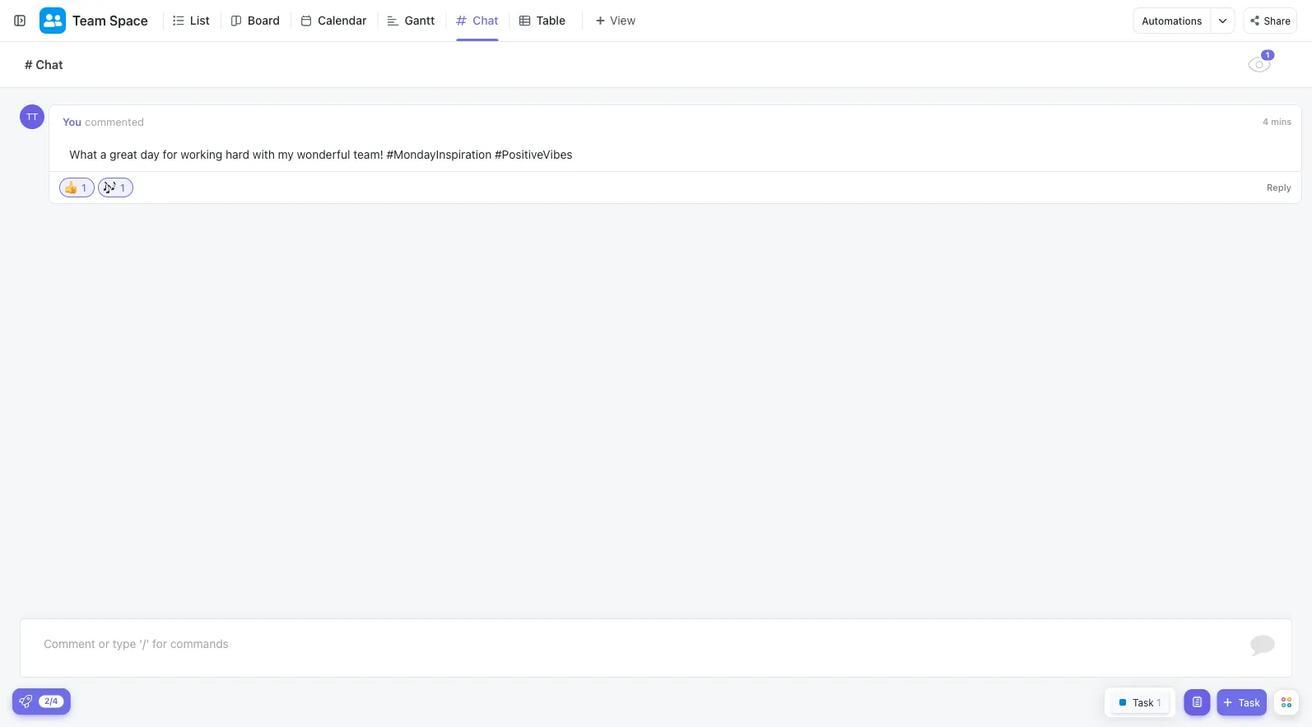 Task type: locate. For each thing, give the bounding box(es) containing it.
wonderful
[[297, 148, 350, 161]]

chat right # on the top
[[36, 57, 63, 72]]

#
[[25, 57, 32, 72]]

list link
[[190, 0, 216, 41]]

space
[[109, 13, 148, 28]]

a
[[100, 148, 106, 161]]

#positivevibes
[[495, 148, 572, 161]]

chat link
[[473, 0, 505, 41]]

view button
[[582, 10, 641, 31]]

calendar link
[[318, 0, 373, 41]]

you commented
[[63, 115, 144, 128]]

1 horizontal spatial chat
[[473, 14, 498, 27]]

task
[[1238, 697, 1260, 709]]

4
[[1263, 116, 1269, 127]]

2 horizontal spatial 1
[[1266, 51, 1270, 59]]

commented
[[85, 115, 144, 128]]

1 down great
[[120, 182, 125, 193]]

1 down what
[[81, 182, 86, 193]]

table link
[[536, 0, 572, 41]]

what a great day for working hard with my wonderful team! #mondayinspiration #positivevibes
[[69, 148, 572, 161]]

table
[[536, 14, 566, 27]]

reply
[[1267, 182, 1292, 193]]

4 mins
[[1263, 116, 1292, 127]]

mins
[[1271, 116, 1292, 127]]

chat
[[473, 14, 498, 27], [36, 57, 63, 72]]

tt
[[26, 112, 38, 122]]

great
[[110, 148, 137, 161]]

chat right gantt link in the left top of the page
[[473, 14, 498, 27]]

1 vertical spatial chat
[[36, 57, 63, 72]]

my
[[278, 148, 294, 161]]

board link
[[248, 0, 286, 41]]

1
[[1266, 51, 1270, 59], [81, 182, 86, 193], [120, 182, 125, 193]]

day
[[140, 148, 160, 161]]

share button
[[1243, 7, 1297, 34]]

team space
[[72, 13, 148, 28]]

1 down 'share' button
[[1266, 51, 1270, 59]]

1 inside dropdown button
[[1266, 51, 1270, 59]]



Task type: describe. For each thing, give the bounding box(es) containing it.
# chat
[[25, 57, 63, 72]]

working
[[181, 148, 222, 161]]

0 vertical spatial chat
[[473, 14, 498, 27]]

0 horizontal spatial chat
[[36, 57, 63, 72]]

team!
[[353, 148, 383, 161]]

gantt
[[405, 14, 435, 27]]

user friends image
[[43, 13, 62, 28]]

hard
[[226, 148, 249, 161]]

gantt link
[[405, 0, 441, 41]]

you
[[63, 115, 82, 128]]

automations button
[[1134, 8, 1210, 33]]

view
[[610, 14, 636, 27]]

calendar
[[318, 14, 367, 27]]

team
[[72, 13, 106, 28]]

team space button
[[66, 2, 148, 39]]

automations
[[1142, 15, 1202, 26]]

#mondayinspiration
[[386, 148, 492, 161]]

2/4
[[44, 697, 58, 706]]

list
[[190, 14, 210, 27]]

what
[[69, 148, 97, 161]]

with
[[253, 148, 275, 161]]

onboarding checklist button element
[[19, 696, 32, 709]]

for
[[163, 148, 177, 161]]

onboarding checklist button image
[[19, 696, 32, 709]]

board
[[248, 14, 280, 27]]

1 horizontal spatial 1
[[120, 182, 125, 193]]

share
[[1264, 15, 1291, 26]]

1 button
[[1247, 48, 1276, 73]]

0 horizontal spatial 1
[[81, 182, 86, 193]]



Task type: vqa. For each thing, say whether or not it's contained in the screenshot.
the bottommost this
no



